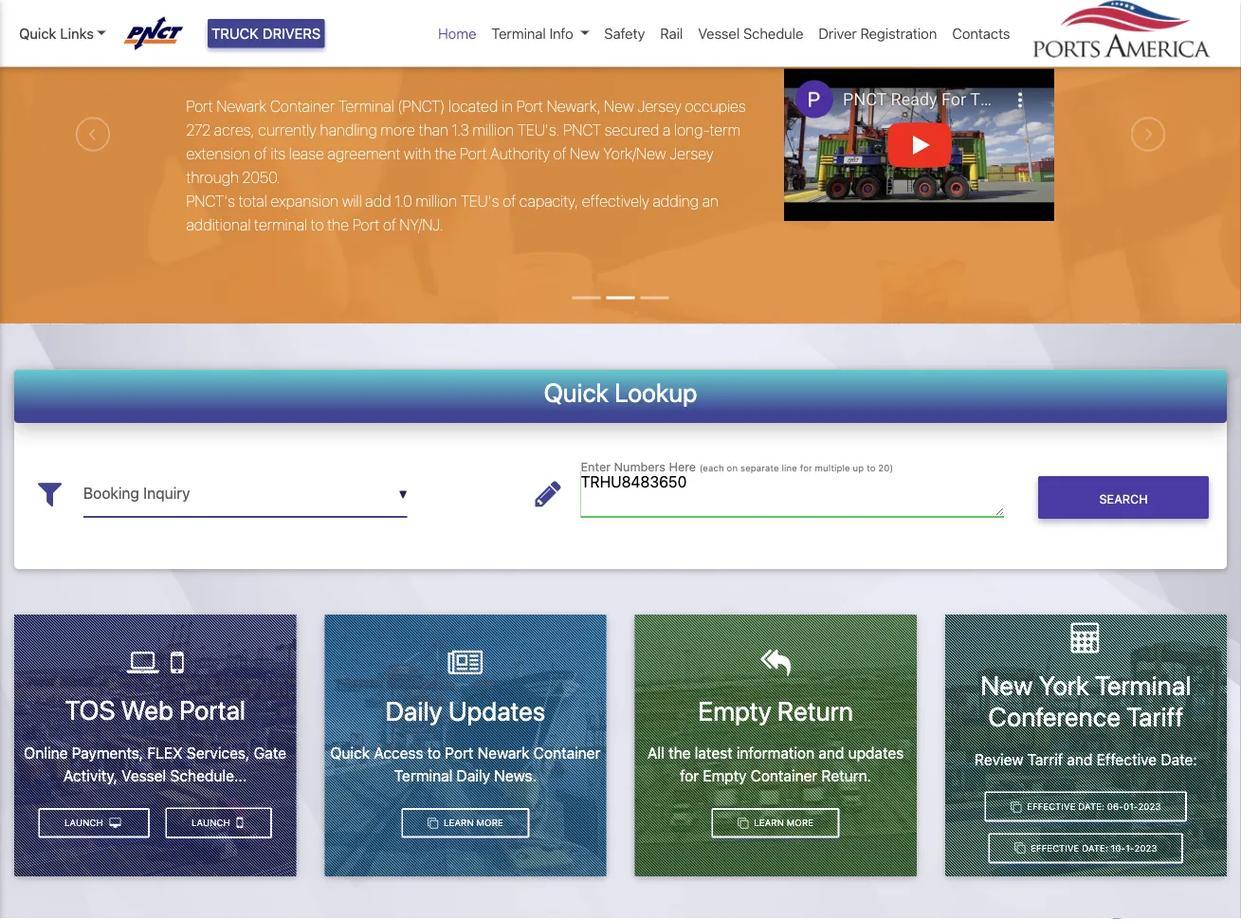 Task type: vqa. For each thing, say whether or not it's contained in the screenshot.
top the "Effective"
yes



Task type: describe. For each thing, give the bounding box(es) containing it.
effective date: 06-01-2023 link
[[985, 792, 1188, 822]]

updates
[[448, 695, 546, 726]]

driver registration link
[[811, 15, 945, 52]]

clone image inside effective date: 10-1-2023 link
[[1015, 843, 1026, 854]]

2023 for 1-
[[1135, 843, 1158, 854]]

0 vertical spatial pnct
[[186, 16, 271, 56]]

more for return
[[787, 817, 814, 828]]

online
[[24, 744, 68, 762]]

safety link
[[597, 15, 653, 52]]

truck drivers
[[212, 25, 321, 42]]

2023 for 01-
[[1139, 801, 1162, 812]]

truck drivers link
[[208, 19, 325, 48]]

to inside the quick access to port newark container terminal daily news.
[[427, 744, 441, 762]]

2050.
[[242, 168, 281, 186]]

through
[[186, 168, 239, 186]]

port inside the quick access to port newark container terminal daily news.
[[445, 744, 474, 762]]

review tarrif and effective date:
[[975, 751, 1198, 769]]

20)
[[879, 462, 894, 473]]

long-
[[675, 121, 710, 139]]

quick links link
[[19, 23, 106, 44]]

home link
[[431, 15, 484, 52]]

10-
[[1112, 843, 1126, 854]]

review
[[975, 751, 1024, 769]]

for inside enter numbers here (each on separate line for multiple up to 20)
[[800, 462, 813, 473]]

safety
[[605, 25, 645, 42]]

search
[[1100, 491, 1148, 505]]

1.3
[[452, 121, 469, 139]]

agreement
[[328, 145, 401, 163]]

access
[[374, 744, 423, 762]]

pnct ready for future
[[186, 16, 512, 56]]

lookup
[[615, 377, 698, 408]]

0 vertical spatial jersey
[[638, 97, 682, 115]]

new inside new york terminal conference tariff
[[981, 669, 1034, 701]]

1-
[[1126, 843, 1135, 854]]

06-
[[1108, 801, 1124, 812]]

quick lookup
[[544, 377, 698, 408]]

terminal inside port newark container terminal (pnct) located in port newark, new jersey occupies 272 acres, currently handling more than 1.3 million teu's.                                 pnct secured a long-term extension of its lease agreement with the port authority of new york/new jersey through 2050. pnct's total expansion will add 1.0 million teu's of capacity,                                 effectively adding an additional terminal to the port of ny/nj.
[[339, 97, 394, 115]]

lease
[[289, 145, 324, 163]]

quick links
[[19, 25, 94, 42]]

quick for quick access to port newark container terminal daily news.
[[331, 744, 370, 762]]

the inside all the latest information and updates for empty container return.
[[669, 744, 691, 762]]

learn more link for return
[[712, 808, 840, 838]]

driver
[[819, 25, 857, 42]]

more for updates
[[477, 817, 504, 828]]

terminal inside new york terminal conference tariff
[[1096, 669, 1192, 701]]

web
[[121, 694, 174, 726]]

drivers
[[263, 25, 321, 42]]

enter
[[581, 459, 611, 474]]

secured
[[605, 121, 660, 139]]

ready
[[279, 16, 369, 56]]

1 vertical spatial jersey
[[670, 145, 714, 163]]

latest
[[695, 744, 733, 762]]

01-
[[1124, 801, 1139, 812]]

payments,
[[72, 744, 143, 762]]

vessel inside online payments, flex services, gate activity, vessel schedule...
[[122, 767, 166, 785]]

updates
[[849, 744, 904, 762]]

all the latest information and updates for empty container return.
[[648, 744, 904, 785]]

gate
[[254, 744, 286, 762]]

effective for effective date: 10-1-2023
[[1031, 843, 1080, 854]]

contacts link
[[945, 15, 1018, 52]]

(each
[[700, 462, 724, 473]]

new york terminal conference tariff
[[981, 669, 1192, 732]]

total
[[239, 192, 267, 210]]

separate
[[741, 462, 779, 473]]

york/new
[[604, 145, 667, 163]]

information
[[737, 744, 815, 762]]

teu's
[[461, 192, 499, 210]]

port down the add
[[353, 216, 380, 234]]

tos
[[65, 694, 115, 726]]

container inside the quick access to port newark container terminal daily news.
[[534, 744, 601, 762]]

empty inside all the latest information and updates for empty container return.
[[703, 767, 747, 785]]

expansion
[[271, 192, 339, 210]]

0 vertical spatial date:
[[1161, 751, 1198, 769]]

learn for updates
[[444, 817, 474, 828]]

daily updates
[[386, 695, 546, 726]]

1 horizontal spatial the
[[435, 145, 457, 163]]

rail link
[[653, 15, 691, 52]]

vessel schedule link
[[691, 15, 811, 52]]

capacity,
[[520, 192, 579, 210]]

and inside all the latest information and updates for empty container return.
[[819, 744, 845, 762]]

pnct ready for future image
[[0, 0, 1242, 430]]

newark,
[[547, 97, 601, 115]]

numbers
[[614, 459, 666, 474]]

quick access to port newark container terminal daily news.
[[331, 744, 601, 785]]

to inside port newark container terminal (pnct) located in port newark, new jersey occupies 272 acres, currently handling more than 1.3 million teu's.                                 pnct secured a long-term extension of its lease agreement with the port authority of new york/new jersey through 2050. pnct's total expansion will add 1.0 million teu's of capacity,                                 effectively adding an additional terminal to the port of ny/nj.
[[311, 216, 324, 234]]

1 vertical spatial new
[[570, 145, 600, 163]]

truck
[[212, 25, 259, 42]]

terminal
[[254, 216, 307, 234]]

1 vertical spatial the
[[327, 216, 349, 234]]

activity,
[[63, 767, 118, 785]]

effectively
[[582, 192, 650, 210]]

0 vertical spatial empty
[[699, 695, 772, 726]]

in
[[502, 97, 513, 115]]

future
[[421, 16, 512, 56]]

quick for quick lookup
[[544, 377, 609, 408]]

will
[[342, 192, 362, 210]]

currently
[[258, 121, 317, 139]]

return.
[[822, 767, 872, 785]]

pnct inside port newark container terminal (pnct) located in port newark, new jersey occupies 272 acres, currently handling more than 1.3 million teu's.                                 pnct secured a long-term extension of its lease agreement with the port authority of new york/new jersey through 2050. pnct's total expansion will add 1.0 million teu's of capacity,                                 effectively adding an additional terminal to the port of ny/nj.
[[564, 121, 601, 139]]

links
[[60, 25, 94, 42]]

port up the 272
[[186, 97, 213, 115]]

multiple
[[815, 462, 851, 473]]

for inside all the latest information and updates for empty container return.
[[680, 767, 699, 785]]

of left its
[[254, 145, 267, 163]]

terminal info link
[[484, 15, 597, 52]]



Task type: locate. For each thing, give the bounding box(es) containing it.
launch
[[192, 817, 233, 828], [64, 817, 106, 828]]

0 horizontal spatial launch
[[64, 817, 106, 828]]

jersey down long-
[[670, 145, 714, 163]]

2 horizontal spatial container
[[751, 767, 818, 785]]

2 vertical spatial date:
[[1083, 843, 1109, 854]]

quick for quick links
[[19, 25, 56, 42]]

1 vertical spatial million
[[416, 192, 457, 210]]

clone image for empty return
[[738, 818, 749, 828]]

0 horizontal spatial container
[[270, 97, 335, 115]]

new up secured
[[605, 97, 634, 115]]

0 horizontal spatial newark
[[217, 97, 267, 115]]

its
[[271, 145, 286, 163]]

0 vertical spatial vessel
[[698, 25, 740, 42]]

1 horizontal spatial newark
[[478, 744, 530, 762]]

2 launch link from the left
[[38, 808, 150, 838]]

learn down the quick access to port newark container terminal daily news.
[[444, 817, 474, 828]]

clone image down the quick access to port newark container terminal daily news.
[[428, 818, 438, 828]]

2 horizontal spatial quick
[[544, 377, 609, 408]]

newark
[[217, 97, 267, 115], [478, 744, 530, 762]]

effective date: 10-1-2023
[[1029, 843, 1158, 854]]

portal
[[179, 694, 246, 726]]

1 vertical spatial quick
[[544, 377, 609, 408]]

mobile image
[[237, 815, 243, 830]]

here
[[669, 459, 696, 474]]

the
[[435, 145, 457, 163], [327, 216, 349, 234], [669, 744, 691, 762]]

launch for desktop icon on the left bottom
[[64, 817, 106, 828]]

1 vertical spatial daily
[[457, 767, 491, 785]]

effective for effective date: 06-01-2023
[[1028, 801, 1076, 812]]

newark inside the quick access to port newark container terminal daily news.
[[478, 744, 530, 762]]

additional
[[186, 216, 251, 234]]

million up ny/nj.
[[416, 192, 457, 210]]

1 horizontal spatial pnct
[[564, 121, 601, 139]]

to inside enter numbers here (each on separate line for multiple up to 20)
[[867, 462, 876, 473]]

newark up acres,
[[217, 97, 267, 115]]

clone image inside effective date: 06-01-2023 link
[[1011, 801, 1022, 812]]

0 vertical spatial effective
[[1097, 751, 1157, 769]]

tarrif
[[1028, 751, 1064, 769]]

launch left desktop icon on the left bottom
[[64, 817, 106, 828]]

effective down effective date: 06-01-2023 link
[[1031, 843, 1080, 854]]

0 vertical spatial to
[[311, 216, 324, 234]]

vessel down 'flex'
[[122, 767, 166, 785]]

for down latest
[[680, 767, 699, 785]]

pnct's
[[186, 192, 235, 210]]

launch left "mobile" image at the bottom of the page
[[192, 817, 233, 828]]

learn more link
[[402, 808, 530, 838], [712, 808, 840, 838]]

quick left links
[[19, 25, 56, 42]]

empty up latest
[[699, 695, 772, 726]]

quick
[[19, 25, 56, 42], [544, 377, 609, 408], [331, 744, 370, 762]]

1 horizontal spatial vessel
[[698, 25, 740, 42]]

1 horizontal spatial to
[[427, 744, 441, 762]]

date: left 10-
[[1083, 843, 1109, 854]]

of down teu's.
[[553, 145, 567, 163]]

newark inside port newark container terminal (pnct) located in port newark, new jersey occupies 272 acres, currently handling more than 1.3 million teu's.                                 pnct secured a long-term extension of its lease agreement with the port authority of new york/new jersey through 2050. pnct's total expansion will add 1.0 million teu's of capacity,                                 effectively adding an additional terminal to the port of ny/nj.
[[217, 97, 267, 115]]

0 horizontal spatial to
[[311, 216, 324, 234]]

date: for 01-
[[1079, 801, 1105, 812]]

services,
[[187, 744, 250, 762]]

terminal down access
[[394, 767, 453, 785]]

date: for 1-
[[1083, 843, 1109, 854]]

empty down latest
[[703, 767, 747, 785]]

1 horizontal spatial launch
[[192, 817, 233, 828]]

2 vertical spatial for
[[680, 767, 699, 785]]

for left home
[[376, 16, 413, 56]]

info
[[550, 25, 574, 42]]

container down information
[[751, 767, 818, 785]]

1 horizontal spatial for
[[680, 767, 699, 785]]

1 horizontal spatial and
[[1068, 751, 1093, 769]]

vessel inside "link"
[[698, 25, 740, 42]]

learn
[[444, 817, 474, 828], [754, 817, 784, 828]]

adding
[[653, 192, 699, 210]]

0 horizontal spatial million
[[416, 192, 457, 210]]

date: down tariff
[[1161, 751, 1198, 769]]

date: left 06-
[[1079, 801, 1105, 812]]

daily inside the quick access to port newark container terminal daily news.
[[457, 767, 491, 785]]

1 horizontal spatial quick
[[331, 744, 370, 762]]

to down expansion
[[311, 216, 324, 234]]

2 horizontal spatial for
[[800, 462, 813, 473]]

1 vertical spatial for
[[800, 462, 813, 473]]

effective
[[1097, 751, 1157, 769], [1028, 801, 1076, 812], [1031, 843, 1080, 854]]

pnct
[[186, 16, 271, 56], [564, 121, 601, 139]]

2 horizontal spatial the
[[669, 744, 691, 762]]

container
[[270, 97, 335, 115], [534, 744, 601, 762], [751, 767, 818, 785]]

2 horizontal spatial new
[[981, 669, 1034, 701]]

launch link down activity,
[[38, 808, 150, 838]]

empty
[[699, 695, 772, 726], [703, 767, 747, 785]]

home
[[438, 25, 477, 42]]

1 vertical spatial date:
[[1079, 801, 1105, 812]]

1 vertical spatial vessel
[[122, 767, 166, 785]]

0 vertical spatial daily
[[386, 695, 443, 726]]

container inside port newark container terminal (pnct) located in port newark, new jersey occupies 272 acres, currently handling more than 1.3 million teu's.                                 pnct secured a long-term extension of its lease agreement with the port authority of new york/new jersey through 2050. pnct's total expansion will add 1.0 million teu's of capacity,                                 effectively adding an additional terminal to the port of ny/nj.
[[270, 97, 335, 115]]

1 horizontal spatial more
[[787, 817, 814, 828]]

new down newark,
[[570, 145, 600, 163]]

more
[[477, 817, 504, 828], [787, 817, 814, 828]]

None text field
[[83, 471, 408, 517], [581, 471, 1005, 517], [83, 471, 408, 517], [581, 471, 1005, 517]]

1 vertical spatial pnct
[[564, 121, 601, 139]]

vessel schedule
[[698, 25, 804, 42]]

launch link down "schedule..."
[[165, 808, 272, 839]]

pnct up acres,
[[186, 16, 271, 56]]

1 vertical spatial 2023
[[1135, 843, 1158, 854]]

▼
[[399, 488, 408, 501]]

clone image
[[1011, 801, 1022, 812], [428, 818, 438, 828], [738, 818, 749, 828], [1015, 843, 1026, 854]]

to
[[311, 216, 324, 234], [867, 462, 876, 473], [427, 744, 441, 762]]

learn more link down all the latest information and updates for empty container return.
[[712, 808, 840, 838]]

0 vertical spatial container
[[270, 97, 335, 115]]

0 horizontal spatial learn
[[444, 817, 474, 828]]

0 vertical spatial quick
[[19, 25, 56, 42]]

0 horizontal spatial launch link
[[38, 808, 150, 838]]

teu's.
[[518, 121, 560, 139]]

0 horizontal spatial the
[[327, 216, 349, 234]]

effective date: 06-01-2023
[[1025, 801, 1162, 812]]

of down the add
[[383, 216, 396, 234]]

container inside all the latest information and updates for empty container return.
[[751, 767, 818, 785]]

effective date: 10-1-2023 link
[[989, 833, 1184, 864]]

to right access
[[427, 744, 441, 762]]

driver registration
[[819, 25, 938, 42]]

2 vertical spatial new
[[981, 669, 1034, 701]]

1 launch link from the left
[[165, 808, 272, 839]]

ny/nj.
[[400, 216, 444, 234]]

0 horizontal spatial daily
[[386, 695, 443, 726]]

schedule...
[[170, 767, 247, 785]]

1 horizontal spatial learn more link
[[712, 808, 840, 838]]

1 vertical spatial to
[[867, 462, 876, 473]]

terminal inside the quick access to port newark container terminal daily news.
[[394, 767, 453, 785]]

1 vertical spatial empty
[[703, 767, 747, 785]]

add
[[365, 192, 391, 210]]

daily left news.
[[457, 767, 491, 785]]

quick left access
[[331, 744, 370, 762]]

new left york
[[981, 669, 1034, 701]]

learn more down the quick access to port newark container terminal daily news.
[[441, 817, 504, 828]]

container up currently
[[270, 97, 335, 115]]

daily up access
[[386, 695, 443, 726]]

2 more from the left
[[787, 817, 814, 828]]

effective down tarrif at the bottom
[[1028, 801, 1076, 812]]

2 vertical spatial effective
[[1031, 843, 1080, 854]]

of
[[254, 145, 267, 163], [553, 145, 567, 163], [503, 192, 516, 210], [383, 216, 396, 234]]

newark up news.
[[478, 744, 530, 762]]

1 horizontal spatial new
[[605, 97, 634, 115]]

pnct down newark,
[[564, 121, 601, 139]]

clone image left effective date: 10-1-2023
[[1015, 843, 1026, 854]]

0 horizontal spatial vessel
[[122, 767, 166, 785]]

empty return
[[699, 695, 854, 726]]

learn more link down the quick access to port newark container terminal daily news.
[[402, 808, 530, 838]]

clone image down review
[[1011, 801, 1022, 812]]

port
[[186, 97, 213, 115], [517, 97, 544, 115], [460, 145, 487, 163], [353, 216, 380, 234], [445, 744, 474, 762]]

clone image for new york terminal conference tariff
[[1011, 801, 1022, 812]]

located
[[449, 97, 498, 115]]

1 more from the left
[[477, 817, 504, 828]]

on
[[727, 462, 738, 473]]

0 horizontal spatial pnct
[[186, 16, 271, 56]]

and right tarrif at the bottom
[[1068, 751, 1093, 769]]

to right the up
[[867, 462, 876, 473]]

for
[[376, 16, 413, 56], [800, 462, 813, 473], [680, 767, 699, 785]]

with
[[404, 145, 431, 163]]

1 learn more from the left
[[441, 817, 504, 828]]

line
[[782, 462, 798, 473]]

all
[[648, 744, 665, 762]]

jersey
[[638, 97, 682, 115], [670, 145, 714, 163]]

the down the will
[[327, 216, 349, 234]]

authority
[[490, 145, 550, 163]]

2 vertical spatial quick
[[331, 744, 370, 762]]

learn more for return
[[752, 817, 814, 828]]

2 learn more link from the left
[[712, 808, 840, 838]]

enter numbers here (each on separate line for multiple up to 20)
[[581, 459, 894, 474]]

million
[[473, 121, 514, 139], [416, 192, 457, 210]]

0 vertical spatial for
[[376, 16, 413, 56]]

port right in
[[517, 97, 544, 115]]

2 vertical spatial to
[[427, 744, 441, 762]]

0 vertical spatial the
[[435, 145, 457, 163]]

0 vertical spatial new
[[605, 97, 634, 115]]

learn for return
[[754, 817, 784, 828]]

occupies
[[685, 97, 746, 115]]

jersey up a
[[638, 97, 682, 115]]

0 vertical spatial newark
[[217, 97, 267, 115]]

2 learn from the left
[[754, 817, 784, 828]]

quick up enter
[[544, 377, 609, 408]]

1 launch from the left
[[192, 817, 233, 828]]

port down daily updates
[[445, 744, 474, 762]]

term
[[710, 121, 741, 139]]

and
[[819, 744, 845, 762], [1068, 751, 1093, 769]]

port down 1.3
[[460, 145, 487, 163]]

1 horizontal spatial daily
[[457, 767, 491, 785]]

learn more
[[441, 817, 504, 828], [752, 817, 814, 828]]

more down all the latest information and updates for empty container return.
[[787, 817, 814, 828]]

york
[[1039, 669, 1090, 701]]

up
[[853, 462, 864, 473]]

1 vertical spatial effective
[[1028, 801, 1076, 812]]

terminal up tariff
[[1096, 669, 1192, 701]]

272
[[186, 121, 211, 139]]

0 horizontal spatial quick
[[19, 25, 56, 42]]

flex
[[147, 744, 183, 762]]

vessel right rail
[[698, 25, 740, 42]]

the right 'all'
[[669, 744, 691, 762]]

extension
[[186, 145, 251, 163]]

container up news.
[[534, 744, 601, 762]]

2023 right 10-
[[1135, 843, 1158, 854]]

quick inside the quick access to port newark container terminal daily news.
[[331, 744, 370, 762]]

learn more down all the latest information and updates for empty container return.
[[752, 817, 814, 828]]

2 launch from the left
[[64, 817, 106, 828]]

than
[[419, 121, 449, 139]]

0 horizontal spatial more
[[477, 817, 504, 828]]

learn more link for updates
[[402, 808, 530, 838]]

the down than
[[435, 145, 457, 163]]

online payments, flex services, gate activity, vessel schedule...
[[24, 744, 286, 785]]

0 vertical spatial 2023
[[1139, 801, 1162, 812]]

1 horizontal spatial learn more
[[752, 817, 814, 828]]

terminal
[[492, 25, 546, 42], [339, 97, 394, 115], [1096, 669, 1192, 701], [394, 767, 453, 785]]

new
[[605, 97, 634, 115], [570, 145, 600, 163], [981, 669, 1034, 701]]

million down in
[[473, 121, 514, 139]]

1 learn more link from the left
[[402, 808, 530, 838]]

for right line
[[800, 462, 813, 473]]

rail
[[661, 25, 683, 42]]

0 horizontal spatial new
[[570, 145, 600, 163]]

1 horizontal spatial million
[[473, 121, 514, 139]]

return
[[778, 695, 854, 726]]

and up the return.
[[819, 744, 845, 762]]

1.0
[[395, 192, 412, 210]]

terminal up handling
[[339, 97, 394, 115]]

learn more for updates
[[441, 817, 504, 828]]

2023
[[1139, 801, 1162, 812], [1135, 843, 1158, 854]]

0 vertical spatial million
[[473, 121, 514, 139]]

desktop image
[[110, 818, 121, 828]]

effective up 01-
[[1097, 751, 1157, 769]]

2 horizontal spatial to
[[867, 462, 876, 473]]

learn down all the latest information and updates for empty container return.
[[754, 817, 784, 828]]

1 vertical spatial container
[[534, 744, 601, 762]]

1 learn from the left
[[444, 817, 474, 828]]

1 horizontal spatial container
[[534, 744, 601, 762]]

1 horizontal spatial learn
[[754, 817, 784, 828]]

1 horizontal spatial launch link
[[165, 808, 272, 839]]

0 horizontal spatial learn more link
[[402, 808, 530, 838]]

2023 right 06-
[[1139, 801, 1162, 812]]

conference
[[989, 701, 1121, 732]]

0 horizontal spatial learn more
[[441, 817, 504, 828]]

launch for "mobile" image at the bottom of the page
[[192, 817, 233, 828]]

terminal info
[[492, 25, 574, 42]]

(pnct)
[[398, 97, 445, 115]]

clone image down all the latest information and updates for empty container return.
[[738, 818, 749, 828]]

2 learn more from the left
[[752, 817, 814, 828]]

clone image for daily updates
[[428, 818, 438, 828]]

0 horizontal spatial for
[[376, 16, 413, 56]]

of right teu's
[[503, 192, 516, 210]]

2 vertical spatial the
[[669, 744, 691, 762]]

1 vertical spatial newark
[[478, 744, 530, 762]]

0 horizontal spatial and
[[819, 744, 845, 762]]

terminal left info
[[492, 25, 546, 42]]

schedule
[[744, 25, 804, 42]]

more down news.
[[477, 817, 504, 828]]

search button
[[1039, 476, 1209, 519]]

2 vertical spatial container
[[751, 767, 818, 785]]



